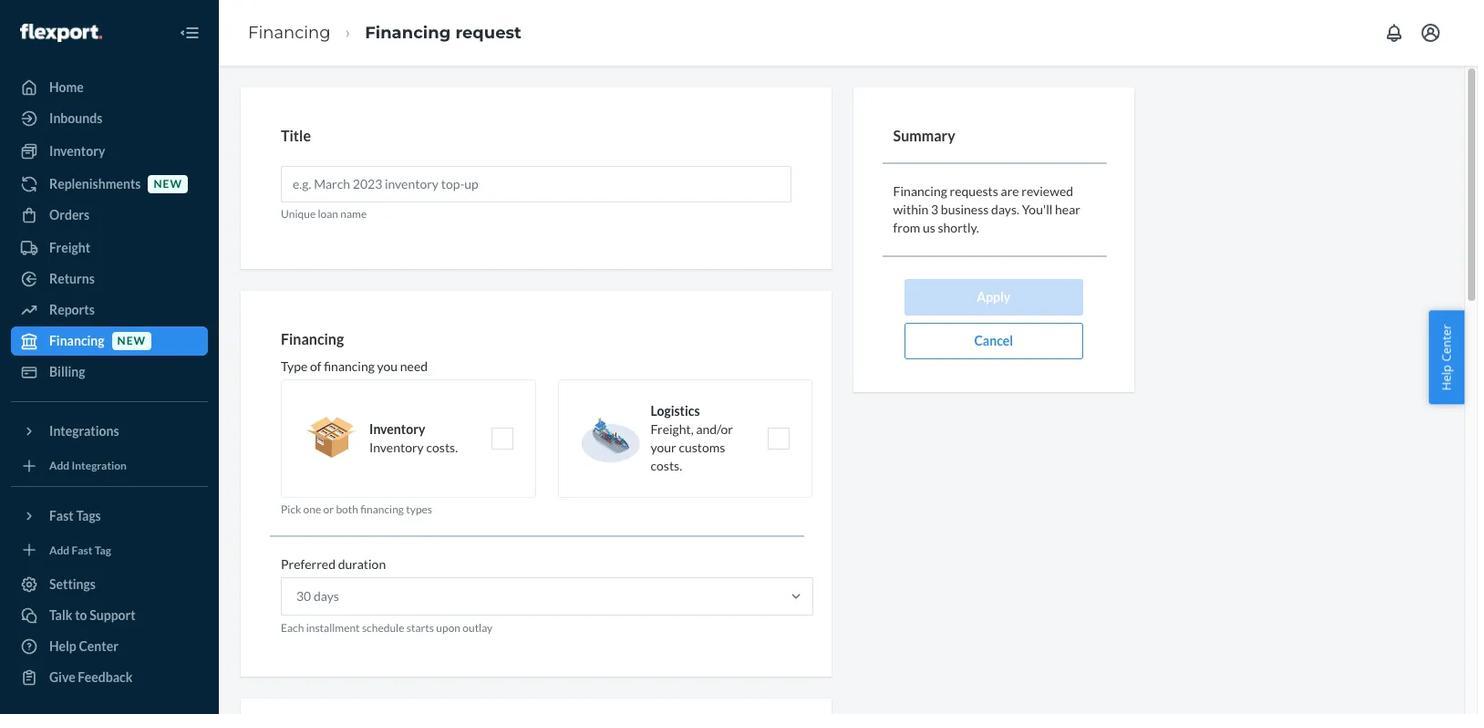 Task type: vqa. For each thing, say whether or not it's contained in the screenshot.
a at the right of the page
no



Task type: locate. For each thing, give the bounding box(es) containing it.
integration
[[72, 459, 127, 473]]

costs.
[[426, 440, 458, 456], [651, 458, 683, 474]]

title
[[281, 127, 311, 144]]

0 horizontal spatial new
[[117, 334, 146, 348]]

financing for financing link
[[248, 22, 331, 43]]

1 horizontal spatial center
[[1439, 324, 1455, 361]]

add up "settings"
[[49, 543, 70, 557]]

1 vertical spatial financing
[[361, 503, 404, 517]]

fast left tags
[[49, 508, 74, 523]]

add fast tag
[[49, 543, 111, 557]]

financing
[[248, 22, 331, 43], [365, 22, 451, 43], [894, 183, 948, 198], [281, 330, 344, 347], [49, 333, 105, 348]]

financing for financing request
[[365, 22, 451, 43]]

1 horizontal spatial new
[[154, 177, 182, 191]]

financing request
[[365, 22, 522, 43]]

are
[[1001, 183, 1020, 198]]

days.
[[992, 201, 1020, 217]]

freight
[[49, 240, 90, 255]]

or
[[323, 503, 334, 517]]

reports
[[49, 302, 95, 317]]

1 vertical spatial new
[[117, 334, 146, 348]]

fast tags
[[49, 508, 101, 523]]

unique loan name
[[281, 207, 367, 220]]

financing right of
[[324, 359, 375, 374]]

help
[[1439, 364, 1455, 390], [49, 639, 76, 654]]

give
[[49, 670, 75, 685]]

give feedback
[[49, 670, 133, 685]]

0 vertical spatial fast
[[49, 508, 74, 523]]

integrations
[[49, 423, 119, 439]]

flexport logo image
[[20, 23, 102, 42]]

financing inside 'financing requests are reviewed within 3 business days. you'll hear from us shortly.'
[[894, 183, 948, 198]]

orders
[[49, 207, 90, 223]]

1 vertical spatial add
[[49, 543, 70, 557]]

1 vertical spatial costs.
[[651, 458, 683, 474]]

1 vertical spatial fast
[[72, 543, 93, 557]]

type
[[281, 359, 308, 374]]

financing
[[324, 359, 375, 374], [361, 503, 404, 517]]

costs. down your
[[651, 458, 683, 474]]

1 vertical spatial help
[[49, 639, 76, 654]]

0 vertical spatial costs.
[[426, 440, 458, 456]]

2 vertical spatial inventory
[[369, 440, 424, 456]]

unique
[[281, 207, 316, 220]]

inventory down you
[[369, 422, 425, 437]]

center
[[1439, 324, 1455, 361], [79, 639, 119, 654]]

home
[[49, 79, 84, 95]]

0 vertical spatial add
[[49, 459, 70, 473]]

inventory for inventory inventory costs.
[[369, 422, 425, 437]]

feedback
[[78, 670, 133, 685]]

add for add integration
[[49, 459, 70, 473]]

inventory
[[49, 143, 105, 159], [369, 422, 425, 437], [369, 440, 424, 456]]

inbounds link
[[11, 104, 208, 133]]

add integration link
[[11, 453, 208, 478]]

new down reports link
[[117, 334, 146, 348]]

summary
[[894, 127, 956, 144]]

inventory up types
[[369, 440, 424, 456]]

costs. up types
[[426, 440, 458, 456]]

inventory inside inventory 'link'
[[49, 143, 105, 159]]

0 horizontal spatial costs.
[[426, 440, 458, 456]]

talk
[[49, 608, 72, 623]]

reviewed
[[1022, 183, 1074, 198]]

type of financing you need
[[281, 359, 428, 374]]

days
[[314, 589, 339, 604]]

talk to support
[[49, 608, 136, 623]]

0 vertical spatial new
[[154, 177, 182, 191]]

give feedback button
[[11, 663, 208, 692]]

name
[[341, 207, 367, 220]]

cancel
[[975, 333, 1014, 348]]

fast left tag
[[72, 543, 93, 557]]

0 vertical spatial help
[[1439, 364, 1455, 390]]

new up orders link at left top
[[154, 177, 182, 191]]

talk to support button
[[11, 601, 208, 630]]

0 vertical spatial center
[[1439, 324, 1455, 361]]

0 horizontal spatial center
[[79, 639, 119, 654]]

each
[[281, 622, 304, 635]]

1 horizontal spatial costs.
[[651, 458, 683, 474]]

help center link
[[11, 632, 208, 661]]

1 vertical spatial center
[[79, 639, 119, 654]]

0 horizontal spatial help
[[49, 639, 76, 654]]

inventory down inbounds
[[49, 143, 105, 159]]

1 horizontal spatial help
[[1439, 364, 1455, 390]]

costs. inside logistics freight, and/or your customs costs.
[[651, 458, 683, 474]]

fast
[[49, 508, 74, 523], [72, 543, 93, 557]]

settings
[[49, 577, 96, 592]]

financing requests are reviewed within 3 business days. you'll hear from us shortly.
[[894, 183, 1081, 235]]

from
[[894, 219, 921, 235]]

help center inside help center 'button'
[[1439, 324, 1455, 390]]

new
[[154, 177, 182, 191], [117, 334, 146, 348]]

tag
[[95, 543, 111, 557]]

help center button
[[1430, 310, 1465, 404]]

2 add from the top
[[49, 543, 70, 557]]

0 vertical spatial help center
[[1439, 324, 1455, 390]]

each installment schedule starts upon outlay
[[281, 622, 493, 635]]

1 add from the top
[[49, 459, 70, 473]]

1 vertical spatial help center
[[49, 639, 119, 654]]

preferred
[[281, 557, 336, 572]]

financing right both at the bottom left of page
[[361, 503, 404, 517]]

close navigation image
[[179, 22, 201, 44]]

apply button
[[905, 279, 1083, 315]]

1 vertical spatial inventory
[[369, 422, 425, 437]]

new for financing
[[117, 334, 146, 348]]

0 vertical spatial inventory
[[49, 143, 105, 159]]

requests
[[950, 183, 999, 198]]

fast inside add fast tag link
[[72, 543, 93, 557]]

of
[[310, 359, 322, 374]]

1 horizontal spatial help center
[[1439, 324, 1455, 390]]

add left the integration
[[49, 459, 70, 473]]

support
[[90, 608, 136, 623]]

open account menu image
[[1420, 22, 1442, 44]]

center inside help center link
[[79, 639, 119, 654]]

add
[[49, 459, 70, 473], [49, 543, 70, 557]]

0 horizontal spatial help center
[[49, 639, 119, 654]]

billing
[[49, 364, 85, 379]]

logistics
[[651, 404, 700, 419]]



Task type: describe. For each thing, give the bounding box(es) containing it.
duration
[[338, 557, 386, 572]]

3
[[931, 201, 939, 217]]

financing request link
[[365, 22, 522, 43]]

center inside help center 'button'
[[1439, 324, 1455, 361]]

tags
[[76, 508, 101, 523]]

financing for financing requests are reviewed within 3 business days. you'll hear from us shortly.
[[894, 183, 948, 198]]

schedule
[[362, 622, 405, 635]]

add for add fast tag
[[49, 543, 70, 557]]

costs. inside inventory inventory costs.
[[426, 440, 458, 456]]

within
[[894, 201, 929, 217]]

billing link
[[11, 358, 208, 387]]

30 days
[[296, 589, 339, 604]]

preferred duration
[[281, 557, 386, 572]]

upon
[[436, 622, 461, 635]]

apply
[[977, 289, 1011, 304]]

fast inside fast tags dropdown button
[[49, 508, 74, 523]]

starts
[[407, 622, 434, 635]]

your
[[651, 440, 677, 456]]

financing link
[[248, 22, 331, 43]]

fast tags button
[[11, 501, 208, 530]]

new for replenishments
[[154, 177, 182, 191]]

help inside 'button'
[[1439, 364, 1455, 390]]

loan
[[318, 207, 338, 220]]

add fast tag link
[[11, 538, 208, 563]]

us
[[923, 219, 936, 235]]

freight link
[[11, 234, 208, 263]]

reports link
[[11, 296, 208, 325]]

need
[[400, 359, 428, 374]]

installment
[[306, 622, 360, 635]]

help center inside help center link
[[49, 639, 119, 654]]

pick
[[281, 503, 301, 517]]

and/or
[[696, 422, 733, 437]]

both
[[336, 503, 358, 517]]

orders link
[[11, 201, 208, 230]]

customs
[[679, 440, 726, 456]]

shortly.
[[938, 219, 980, 235]]

to
[[75, 608, 87, 623]]

add integration
[[49, 459, 127, 473]]

outlay
[[463, 622, 493, 635]]

e.g. March 2023 inventory top-up field
[[281, 166, 791, 202]]

business
[[941, 201, 989, 217]]

replenishments
[[49, 176, 141, 192]]

home link
[[11, 73, 208, 102]]

inventory inventory costs.
[[369, 422, 458, 456]]

freight,
[[651, 422, 694, 437]]

pick one or both financing types
[[281, 503, 432, 517]]

logistics freight, and/or your customs costs.
[[651, 404, 733, 474]]

30
[[296, 589, 311, 604]]

returns
[[49, 271, 95, 286]]

types
[[406, 503, 432, 517]]

you
[[377, 359, 398, 374]]

open notifications image
[[1384, 22, 1406, 44]]

integrations button
[[11, 417, 208, 446]]

hear
[[1055, 201, 1081, 217]]

inventory for inventory
[[49, 143, 105, 159]]

inventory link
[[11, 137, 208, 166]]

one
[[303, 503, 321, 517]]

request
[[456, 22, 522, 43]]

0 vertical spatial financing
[[324, 359, 375, 374]]

cancel button
[[905, 323, 1083, 359]]

inbounds
[[49, 110, 102, 126]]

breadcrumbs navigation
[[234, 6, 536, 60]]

returns link
[[11, 265, 208, 294]]

settings link
[[11, 570, 208, 599]]

you'll
[[1022, 201, 1053, 217]]



